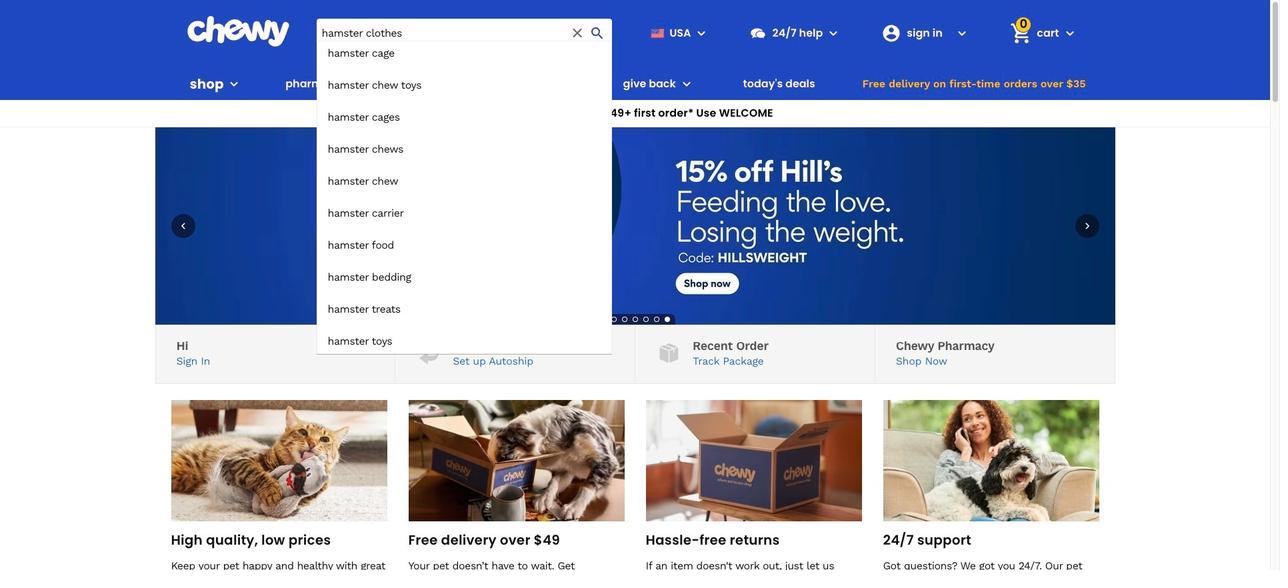 Task type: locate. For each thing, give the bounding box(es) containing it.
0 horizontal spatial menu image
[[226, 76, 242, 92]]

15% off hills. feeding the love. losing the weight. use code: hillsweight. shop now. image
[[155, 127, 1115, 325]]

menu image down chewy home image
[[226, 76, 242, 92]]

delete search image
[[570, 25, 586, 41]]

give back menu image
[[679, 76, 695, 92]]

0 vertical spatial menu image
[[694, 25, 710, 41]]

list box
[[316, 41, 612, 354]]

menu image
[[694, 25, 710, 41], [226, 76, 242, 92]]

account menu image
[[954, 25, 971, 41]]

site banner
[[0, 0, 1270, 354]]

help menu image
[[826, 25, 842, 41]]

chewy home image
[[186, 16, 290, 47]]

menu image up give back menu icon
[[694, 25, 710, 41]]

choose slide to display. group
[[609, 314, 673, 325]]

submit search image
[[590, 25, 606, 41]]

/ image
[[656, 340, 682, 366]]



Task type: vqa. For each thing, say whether or not it's contained in the screenshot.
Help menu icon
yes



Task type: describe. For each thing, give the bounding box(es) containing it.
Product search field
[[316, 19, 612, 354]]

stop automatic slide show image
[[598, 314, 609, 325]]

chewy support image
[[750, 24, 767, 42]]

1 vertical spatial menu image
[[226, 76, 242, 92]]

list box inside the site banner
[[316, 41, 612, 354]]

items image
[[1009, 21, 1033, 45]]

1 horizontal spatial menu image
[[694, 25, 710, 41]]

Search text field
[[316, 19, 612, 47]]

cart menu image
[[1062, 25, 1078, 41]]

/ image
[[416, 340, 442, 366]]



